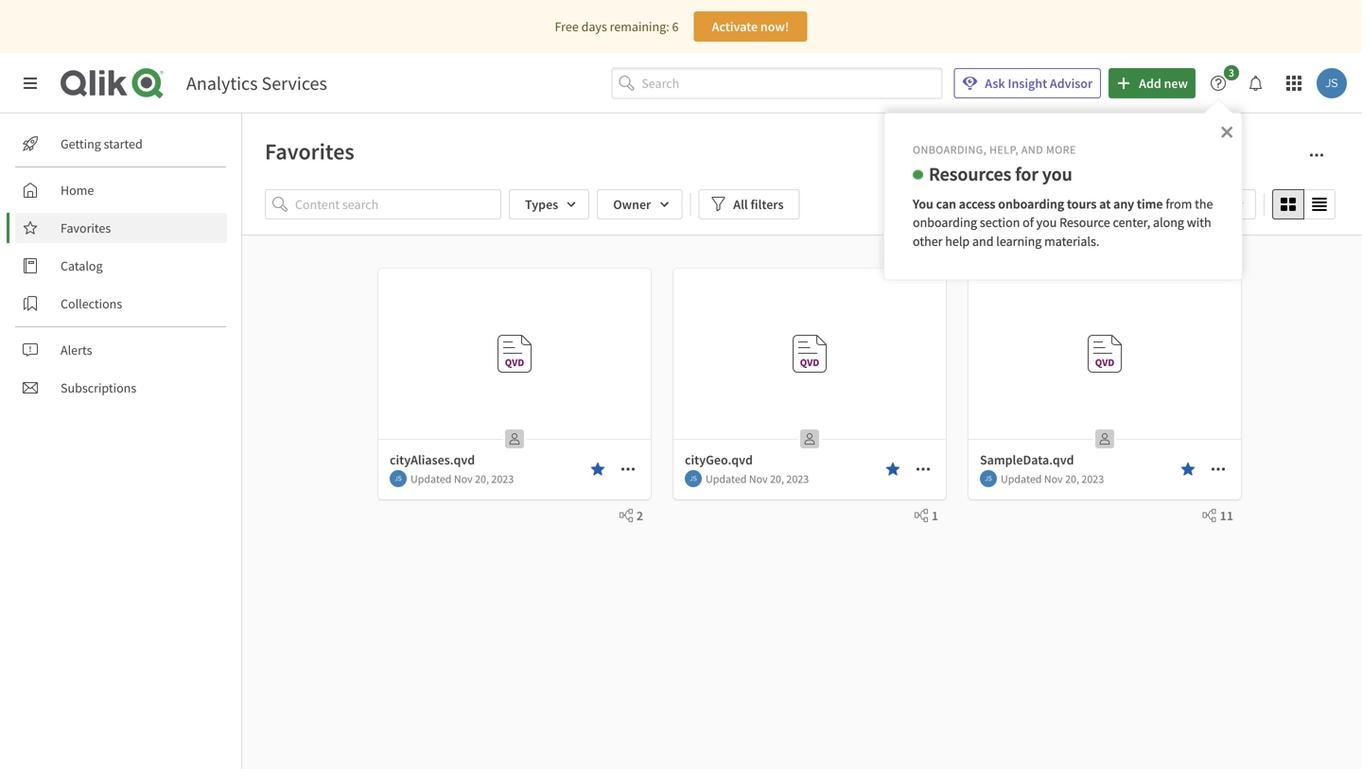 Task type: locate. For each thing, give the bounding box(es) containing it.
0 horizontal spatial favorites
[[61, 219, 111, 237]]

Search text field
[[642, 68, 943, 99]]

center,
[[1113, 214, 1151, 231]]

2 updated nov 20, 2023 from the left
[[706, 471, 809, 486]]

along
[[1153, 214, 1184, 231]]

and inside from the onboarding section of you resource center, along with other help and learning materials.
[[973, 233, 994, 250]]

3 john smith element from the left
[[980, 470, 997, 487]]

learning
[[996, 233, 1042, 250]]

0 vertical spatial onboarding
[[998, 195, 1065, 212]]

advisor
[[1050, 75, 1093, 92]]

:
[[796, 420, 799, 435]]

days
[[581, 18, 607, 35]]

1 horizontal spatial john smith image
[[980, 470, 997, 487]]

0 horizontal spatial sampledata.qvd
[[980, 451, 1074, 468]]

home link
[[15, 175, 227, 205]]

updated nov 20, 2023 for cityaliases.qvd
[[411, 471, 514, 486]]

started
[[104, 135, 143, 152]]

for
[[1015, 162, 1039, 186]]

0 horizontal spatial 2023
[[491, 471, 514, 486]]

3 updated nov 20, 2023 from the left
[[1001, 471, 1104, 486]]

onboarding,
[[913, 142, 987, 157]]

nov
[[454, 471, 473, 486], [749, 471, 768, 486], [1044, 471, 1063, 486]]

you right the of
[[1037, 214, 1057, 231]]

1 2023 from the left
[[491, 471, 514, 486]]

1 button
[[907, 507, 939, 524]]

sampledata.qvd
[[1085, 420, 1164, 435], [980, 451, 1074, 468]]

of
[[1023, 214, 1034, 231]]

1 horizontal spatial nov
[[749, 471, 768, 486]]

and up for
[[1022, 142, 1044, 157]]

remove from favorites image for 1
[[886, 462, 901, 477]]

insight
[[1008, 75, 1047, 92]]

1 horizontal spatial sampledata.qvd
[[1085, 420, 1164, 435]]

0 horizontal spatial 20,
[[475, 471, 489, 486]]

personal element for cityaliases.qvd
[[500, 424, 530, 454]]

all filters button
[[698, 189, 800, 219]]

services
[[262, 71, 327, 95]]

favorites link
[[15, 213, 227, 243]]

from
[[1166, 195, 1192, 212]]

2 horizontal spatial john smith element
[[980, 470, 997, 487]]

2 john smith image from the left
[[980, 470, 997, 487]]

0 horizontal spatial john smith image
[[390, 470, 407, 487]]

0 horizontal spatial remove from favorites image
[[590, 462, 605, 477]]

materials.
[[1045, 233, 1100, 250]]

alerts
[[61, 342, 92, 359]]

analytics services element
[[186, 71, 327, 95]]

more actions image up 1 button at the right of page
[[916, 462, 931, 477]]

1 john smith element from the left
[[390, 470, 407, 487]]

1 horizontal spatial john smith element
[[685, 470, 702, 487]]

help,
[[990, 142, 1019, 157]]

subscriptions
[[61, 379, 136, 396]]

personal element
[[500, 424, 530, 454], [795, 424, 825, 454], [1090, 424, 1120, 454]]

resource
[[1060, 214, 1110, 231]]

0 horizontal spatial john smith element
[[390, 470, 407, 487]]

2 personal element from the left
[[795, 424, 825, 454]]

0 vertical spatial sampledata.qvd
[[1085, 420, 1164, 435]]

and down section
[[973, 233, 994, 250]]

ask
[[985, 75, 1005, 92]]

favorites
[[265, 137, 355, 166], [61, 219, 111, 237]]

help
[[945, 233, 970, 250]]

onboarding down can
[[913, 214, 977, 231]]

2 20, from the left
[[770, 471, 784, 486]]

1 vertical spatial citygeo.qvd
[[685, 451, 753, 468]]

1 horizontal spatial updated
[[706, 471, 747, 486]]

1 vertical spatial and
[[973, 233, 994, 250]]

0 vertical spatial john smith image
[[1317, 68, 1347, 98]]

1 vertical spatial favorites
[[61, 219, 111, 237]]

types
[[525, 196, 558, 213]]

1 horizontal spatial citygeo.qvd
[[801, 420, 858, 435]]

onboarding
[[998, 195, 1065, 212], [913, 214, 977, 231]]

3 updated from the left
[[1001, 471, 1042, 486]]

: citygeo.qvd
[[796, 420, 858, 435]]

20, for citygeo.qvd
[[770, 471, 784, 486]]

switch view group
[[1272, 189, 1336, 219]]

2023
[[491, 471, 514, 486], [787, 471, 809, 486], [1082, 471, 1104, 486]]

0 horizontal spatial nov
[[454, 471, 473, 486]]

you down more
[[1042, 162, 1073, 186]]

searchbar element
[[611, 68, 943, 99]]

with
[[1187, 214, 1212, 231]]

owner
[[613, 196, 651, 213]]

personal element for sampledata.qvd
[[1090, 424, 1120, 454]]

onboarding inside from the onboarding section of you resource center, along with other help and learning materials.
[[913, 214, 977, 231]]

you
[[913, 195, 934, 212]]

1 horizontal spatial 2023
[[787, 471, 809, 486]]

20, for sampledata.qvd
[[1065, 471, 1079, 486]]

ask insight advisor button
[[954, 68, 1101, 98]]

2 horizontal spatial personal element
[[1090, 424, 1120, 454]]

filters
[[751, 196, 784, 213]]

1 horizontal spatial updated nov 20, 2023
[[706, 471, 809, 486]]

0 vertical spatial you
[[1042, 162, 1073, 186]]

3
[[1229, 65, 1235, 80]]

20, for cityaliases.qvd
[[475, 471, 489, 486]]

more actions image right remove from favorites icon
[[1211, 462, 1226, 477]]

now!
[[761, 18, 789, 35]]

new
[[1164, 75, 1188, 92]]

2 horizontal spatial 2023
[[1082, 471, 1104, 486]]

1
[[932, 507, 939, 524]]

home
[[61, 182, 94, 199]]

3 personal element from the left
[[1090, 424, 1120, 454]]

remove from favorites image
[[590, 462, 605, 477], [886, 462, 901, 477]]

2 2023 from the left
[[787, 471, 809, 486]]

more actions image
[[1309, 148, 1325, 163], [621, 462, 636, 477], [916, 462, 931, 477], [1211, 462, 1226, 477]]

updated
[[411, 471, 452, 486], [706, 471, 747, 486], [1001, 471, 1042, 486]]

3 button
[[1203, 65, 1245, 98]]

favorites down services
[[265, 137, 355, 166]]

catalog link
[[15, 251, 227, 281]]

personal element for citygeo.qvd
[[795, 424, 825, 454]]

1 personal element from the left
[[500, 424, 530, 454]]

remove from favorites image for 2
[[590, 462, 605, 477]]

2 remove from favorites image from the left
[[886, 462, 901, 477]]

and
[[1022, 142, 1044, 157], [973, 233, 994, 250]]

onboarding up the of
[[998, 195, 1065, 212]]

1 horizontal spatial 20,
[[770, 471, 784, 486]]

0 horizontal spatial updated
[[411, 471, 452, 486]]

recently
[[1148, 196, 1196, 213]]

× button
[[1220, 117, 1234, 143]]

john smith image
[[685, 470, 702, 487], [980, 470, 997, 487]]

navigation pane element
[[0, 121, 241, 411]]

john smith image
[[1317, 68, 1347, 98], [390, 470, 407, 487]]

1 remove from favorites image from the left
[[590, 462, 605, 477]]

3 2023 from the left
[[1082, 471, 1104, 486]]

collections link
[[15, 289, 227, 319]]

2 john smith element from the left
[[685, 470, 702, 487]]

0 horizontal spatial and
[[973, 233, 994, 250]]

cityaliases.qvd
[[499, 420, 569, 435], [390, 451, 475, 468]]

3 20, from the left
[[1065, 471, 1079, 486]]

0 vertical spatial favorites
[[265, 137, 355, 166]]

1 horizontal spatial favorites
[[265, 137, 355, 166]]

1 horizontal spatial personal element
[[795, 424, 825, 454]]

any
[[1114, 195, 1134, 212]]

citygeo.qvd
[[801, 420, 858, 435], [685, 451, 753, 468]]

getting started link
[[15, 129, 227, 159]]

you can access onboarding tours at any time
[[913, 195, 1163, 212]]

1 horizontal spatial remove from favorites image
[[886, 462, 901, 477]]

2 horizontal spatial 20,
[[1065, 471, 1079, 486]]

nov for cityaliases.qvd
[[454, 471, 473, 486]]

0 horizontal spatial citygeo.qvd
[[685, 451, 753, 468]]

2 horizontal spatial nov
[[1044, 471, 1063, 486]]

at
[[1100, 195, 1111, 212]]

remove from favorites image
[[1181, 462, 1196, 477]]

2 nov from the left
[[749, 471, 768, 486]]

1 horizontal spatial cityaliases.qvd
[[499, 420, 569, 435]]

1 horizontal spatial and
[[1022, 142, 1044, 157]]

2 horizontal spatial updated
[[1001, 471, 1042, 486]]

1 john smith image from the left
[[685, 470, 702, 487]]

updated nov 20, 2023
[[411, 471, 514, 486], [706, 471, 809, 486], [1001, 471, 1104, 486]]

favorites up catalog
[[61, 219, 111, 237]]

11 button
[[1196, 507, 1234, 524]]

20,
[[475, 471, 489, 486], [770, 471, 784, 486], [1065, 471, 1079, 486]]

analytics
[[186, 71, 258, 95]]

1 vertical spatial you
[[1037, 214, 1057, 231]]

3 nov from the left
[[1044, 471, 1063, 486]]

add new button
[[1109, 68, 1196, 98]]

1 updated nov 20, 2023 from the left
[[411, 471, 514, 486]]

0 horizontal spatial john smith image
[[685, 470, 702, 487]]

ask insight advisor
[[985, 75, 1093, 92]]

1 updated from the left
[[411, 471, 452, 486]]

add new
[[1139, 75, 1188, 92]]

free
[[555, 18, 579, 35]]

0 horizontal spatial updated nov 20, 2023
[[411, 471, 514, 486]]

0 horizontal spatial personal element
[[500, 424, 530, 454]]

resources
[[929, 162, 1012, 186]]

john smith element for citygeo.qvd
[[685, 470, 702, 487]]

1 20, from the left
[[475, 471, 489, 486]]

1 nov from the left
[[454, 471, 473, 486]]

more actions image up 2 button
[[621, 462, 636, 477]]

add
[[1139, 75, 1162, 92]]

0 vertical spatial cityaliases.qvd
[[499, 420, 569, 435]]

more
[[1046, 142, 1076, 157]]

owner button
[[597, 189, 682, 219]]

all
[[733, 196, 748, 213]]

1 vertical spatial cityaliases.qvd
[[390, 451, 475, 468]]

john smith element for sampledata.qvd
[[980, 470, 997, 487]]

1 vertical spatial onboarding
[[913, 214, 977, 231]]

2 updated from the left
[[706, 471, 747, 486]]

you
[[1042, 162, 1073, 186], [1037, 214, 1057, 231]]

collections
[[61, 295, 122, 312]]

john smith element
[[390, 470, 407, 487], [685, 470, 702, 487], [980, 470, 997, 487]]

more actions image for 1
[[916, 462, 931, 477]]

0 horizontal spatial onboarding
[[913, 214, 977, 231]]

nov for sampledata.qvd
[[1044, 471, 1063, 486]]

2 horizontal spatial updated nov 20, 2023
[[1001, 471, 1104, 486]]



Task type: describe. For each thing, give the bounding box(es) containing it.
onboarding, help, and more
[[913, 142, 1076, 157]]

0 vertical spatial citygeo.qvd
[[801, 420, 858, 435]]

subscriptions link
[[15, 373, 227, 403]]

all filters
[[733, 196, 784, 213]]

close sidebar menu image
[[23, 76, 38, 91]]

activate now! link
[[694, 11, 807, 42]]

1 vertical spatial john smith image
[[390, 470, 407, 487]]

recently used
[[1148, 196, 1225, 213]]

0 horizontal spatial cityaliases.qvd
[[390, 451, 475, 468]]

activate now!
[[712, 18, 789, 35]]

11
[[1220, 507, 1234, 524]]

× dialog
[[884, 113, 1243, 280]]

section
[[980, 214, 1020, 231]]

1 horizontal spatial onboarding
[[998, 195, 1065, 212]]

Content search text field
[[295, 189, 501, 220]]

updated for sampledata.qvd
[[1001, 471, 1042, 486]]

updated nov 20, 2023 for citygeo.qvd
[[706, 471, 809, 486]]

time
[[1137, 195, 1163, 212]]

getting
[[61, 135, 101, 152]]

more actions image up switch view group
[[1309, 148, 1325, 163]]

2
[[637, 507, 643, 524]]

tours
[[1067, 195, 1097, 212]]

2023 for cityaliases.qvd
[[491, 471, 514, 486]]

free days remaining: 6
[[555, 18, 679, 35]]

0 vertical spatial and
[[1022, 142, 1044, 157]]

catalog
[[61, 257, 103, 274]]

from the onboarding section of you resource center, along with other help and learning materials.
[[913, 195, 1216, 250]]

updated for cityaliases.qvd
[[411, 471, 452, 486]]

1 horizontal spatial john smith image
[[1317, 68, 1347, 98]]

alerts link
[[15, 335, 227, 365]]

2 button
[[612, 507, 643, 524]]

more actions image for 11
[[1211, 462, 1226, 477]]

used
[[1199, 196, 1225, 213]]

2023 for sampledata.qvd
[[1082, 471, 1104, 486]]

favorites inside navigation pane element
[[61, 219, 111, 237]]

more actions image for 2
[[621, 462, 636, 477]]

analytics services
[[186, 71, 327, 95]]

6
[[672, 18, 679, 35]]

filters region
[[265, 185, 1340, 223]]

you inside from the onboarding section of you resource center, along with other help and learning materials.
[[1037, 214, 1057, 231]]

john smith image for sampledata.qvd
[[980, 470, 997, 487]]

nov for citygeo.qvd
[[749, 471, 768, 486]]

updated nov 20, 2023 for sampledata.qvd
[[1001, 471, 1104, 486]]

updated for citygeo.qvd
[[706, 471, 747, 486]]

remaining:
[[610, 18, 670, 35]]

×
[[1220, 117, 1234, 143]]

activate
[[712, 18, 758, 35]]

john smith element for cityaliases.qvd
[[390, 470, 407, 487]]

john smith image for citygeo.qvd
[[685, 470, 702, 487]]

2023 for citygeo.qvd
[[787, 471, 809, 486]]

resources for you
[[929, 162, 1073, 186]]

types button
[[509, 189, 590, 219]]

other
[[913, 233, 943, 250]]

1 vertical spatial sampledata.qvd
[[980, 451, 1074, 468]]

getting started
[[61, 135, 143, 152]]

access
[[959, 195, 996, 212]]

the
[[1195, 195, 1213, 212]]

can
[[936, 195, 957, 212]]

Recently used field
[[1136, 189, 1256, 219]]



Task type: vqa. For each thing, say whether or not it's contained in the screenshot.
using
no



